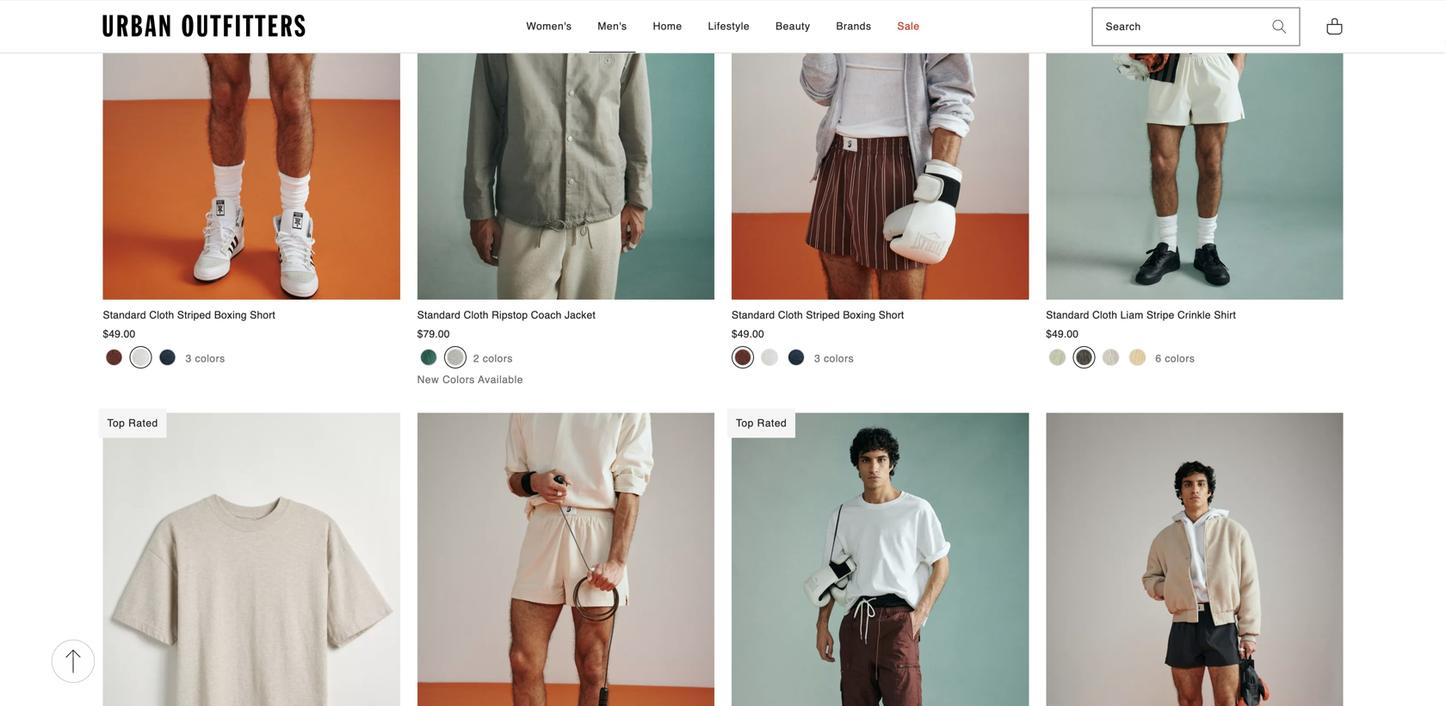 Task type: describe. For each thing, give the bounding box(es) containing it.
colors for ivory stripe icon
[[195, 353, 225, 365]]

standard cloth shortstop tee image
[[103, 413, 400, 706]]

women's link
[[518, 1, 581, 53]]

stripe
[[1147, 309, 1175, 321]]

brands
[[836, 20, 872, 32]]

striped for black stripe image
[[806, 309, 840, 321]]

green image
[[420, 349, 437, 366]]

new
[[417, 373, 439, 386]]

my shopping bag image
[[1326, 17, 1344, 36]]

men's link
[[589, 1, 636, 53]]

original price: $49.00 element for maroon stripe image
[[103, 328, 136, 340]]

2 top rated link from the left
[[728, 409, 1029, 706]]

boxing for black stripe icon
[[214, 309, 247, 321]]

original price: $79.00 element
[[417, 328, 450, 340]]

shirt
[[1214, 309, 1236, 321]]

lifestyle
[[708, 20, 750, 32]]

black stripe image
[[159, 349, 176, 366]]

standard cloth striped boxing short image for black stripe image
[[732, 0, 1029, 300]]

original price: $49.00 element for maroon stripe icon
[[732, 328, 764, 340]]

$79.00
[[417, 328, 450, 340]]

standard cloth liam stripe crinkle shirt link
[[1046, 0, 1344, 323]]

crinkle
[[1178, 309, 1211, 321]]

cloth for original price: $49.00 element for maroon stripe icon
[[778, 309, 803, 321]]

colors
[[443, 373, 475, 386]]

standard cloth striped boxing short link for black stripe image
[[732, 0, 1029, 323]]

jacket
[[565, 309, 596, 321]]

standard cloth striped boxing short link for black stripe icon
[[103, 0, 400, 323]]

standard for original price: $49.00 element for chartreuse image
[[1046, 309, 1090, 321]]

$49.00 for maroon stripe icon
[[732, 328, 764, 340]]

ivory stripe image
[[132, 349, 149, 366]]

black multi image
[[1076, 349, 1093, 366]]

gold image
[[1129, 349, 1146, 366]]

standard cloth liam stripe crinkle shirt
[[1046, 309, 1236, 321]]

standard cloth liam stripe crinkle shirt image
[[1046, 0, 1344, 300]]

cloth for original price: $79.00 element
[[464, 309, 489, 321]]

6
[[1156, 353, 1162, 365]]

standard cloth ripstop coach jacket
[[417, 309, 596, 321]]

$49.00 for maroon stripe image
[[103, 328, 136, 340]]

colors for the grey image
[[483, 353, 513, 365]]

top for standard cloth shortstop tee image
[[107, 417, 125, 429]]

women's
[[526, 20, 572, 32]]

lifestyle link
[[700, 1, 759, 53]]

standard cloth striped boxing short for black stripe icon
[[103, 309, 275, 321]]

top rated for standard cloth seamed cargo pant image on the bottom right of page
[[736, 417, 787, 429]]



Task type: vqa. For each thing, say whether or not it's contained in the screenshot.
MINI
no



Task type: locate. For each thing, give the bounding box(es) containing it.
0 horizontal spatial top
[[107, 417, 125, 429]]

0 horizontal spatial rated
[[128, 417, 158, 429]]

1 standard cloth striped boxing short image from the left
[[103, 0, 400, 300]]

2 colors from the left
[[483, 353, 513, 365]]

beauty link
[[767, 1, 819, 53]]

2 top rated from the left
[[736, 417, 787, 429]]

1 standard cloth striped boxing short link from the left
[[103, 0, 400, 323]]

rated
[[128, 417, 158, 429], [757, 417, 787, 429]]

standard cloth ripstop coach jacket image
[[417, 0, 715, 300]]

standard for original price: $49.00 element for maroon stripe image
[[103, 309, 146, 321]]

cloth
[[149, 309, 174, 321], [464, 309, 489, 321], [778, 309, 803, 321], [1093, 309, 1118, 321]]

0 horizontal spatial top rated link
[[99, 409, 400, 706]]

beauty
[[776, 20, 811, 32]]

1 3 from the left
[[186, 353, 192, 365]]

standard up maroon stripe image
[[103, 309, 146, 321]]

2
[[473, 353, 480, 365]]

1 3 colors from the left
[[186, 353, 225, 365]]

1 horizontal spatial standard cloth striped boxing short image
[[732, 0, 1029, 300]]

3
[[186, 353, 192, 365], [815, 353, 821, 365]]

cloth inside "link"
[[464, 309, 489, 321]]

colors
[[195, 353, 225, 365], [483, 353, 513, 365], [824, 353, 854, 365], [1165, 353, 1195, 365]]

men's
[[598, 20, 627, 32]]

cloth up black stripe icon
[[149, 309, 174, 321]]

3 for black stripe image
[[815, 353, 821, 365]]

3 colors for black stripe image
[[815, 353, 854, 365]]

3 $49.00 from the left
[[1046, 328, 1079, 340]]

cloth up black stripe image
[[778, 309, 803, 321]]

3 colors right black stripe icon
[[186, 353, 225, 365]]

black stripe image
[[788, 349, 805, 366]]

top rated link
[[99, 409, 400, 706], [728, 409, 1029, 706]]

ivory stripe image
[[761, 349, 778, 366]]

0 horizontal spatial short
[[250, 309, 275, 321]]

1 horizontal spatial 3
[[815, 353, 821, 365]]

standard cloth striped boxing short image for black stripe icon
[[103, 0, 400, 300]]

ripstop
[[492, 309, 528, 321]]

rated for standard cloth shortstop tee image
[[128, 417, 158, 429]]

0 horizontal spatial standard cloth striped boxing short image
[[103, 0, 400, 300]]

top rated down ivory stripe icon
[[107, 417, 158, 429]]

1 horizontal spatial original price: $49.00 element
[[732, 328, 764, 340]]

top rated for standard cloth shortstop tee image
[[107, 417, 158, 429]]

3 colors
[[186, 353, 225, 365], [815, 353, 854, 365]]

original price: $49.00 element up chartreuse image
[[1046, 328, 1079, 340]]

0 horizontal spatial $49.00
[[103, 328, 136, 340]]

standard cloth striped boxing short
[[103, 309, 275, 321], [732, 309, 904, 321]]

striped for black stripe icon
[[177, 309, 211, 321]]

1 horizontal spatial standard cloth striped boxing short
[[732, 309, 904, 321]]

0 horizontal spatial top rated
[[107, 417, 158, 429]]

None search field
[[1093, 8, 1260, 45]]

original price: $49.00 element up maroon stripe image
[[103, 328, 136, 340]]

2 standard from the left
[[417, 309, 461, 321]]

standard up chartreuse image
[[1046, 309, 1090, 321]]

1 horizontal spatial striped
[[806, 309, 840, 321]]

1 horizontal spatial standard cloth striped boxing short link
[[732, 0, 1029, 323]]

2 original price: $49.00 element from the left
[[732, 328, 764, 340]]

$49.00
[[103, 328, 136, 340], [732, 328, 764, 340], [1046, 328, 1079, 340]]

0 horizontal spatial 3 colors
[[186, 353, 225, 365]]

1 cloth from the left
[[149, 309, 174, 321]]

4 cloth from the left
[[1093, 309, 1118, 321]]

2 $49.00 from the left
[[732, 328, 764, 340]]

1 top rated link from the left
[[99, 409, 400, 706]]

2 colors
[[473, 353, 513, 365]]

0 horizontal spatial standard cloth stretch boxing short image
[[417, 413, 715, 706]]

$49.00 up maroon stripe image
[[103, 328, 136, 340]]

brands link
[[828, 1, 880, 53]]

4 standard from the left
[[1046, 309, 1090, 321]]

striped
[[177, 309, 211, 321], [806, 309, 840, 321]]

1 horizontal spatial $49.00
[[732, 328, 764, 340]]

2 cloth from the left
[[464, 309, 489, 321]]

top rated down ivory stripe image
[[736, 417, 787, 429]]

coach
[[531, 309, 562, 321]]

3 for black stripe icon
[[186, 353, 192, 365]]

$49.00 up chartreuse image
[[1046, 328, 1079, 340]]

standard inside "link"
[[417, 309, 461, 321]]

standard for original price: $79.00 element
[[417, 309, 461, 321]]

top for standard cloth seamed cargo pant image on the bottom right of page
[[736, 417, 754, 429]]

$49.00 up maroon stripe icon
[[732, 328, 764, 340]]

standard cloth striped boxing short up black stripe icon
[[103, 309, 275, 321]]

2 horizontal spatial $49.00
[[1046, 328, 1079, 340]]

2 rated from the left
[[757, 417, 787, 429]]

3 colors for black stripe icon
[[186, 353, 225, 365]]

3 right black stripe image
[[815, 353, 821, 365]]

4 colors from the left
[[1165, 353, 1195, 365]]

1 horizontal spatial top
[[736, 417, 754, 429]]

2 top from the left
[[736, 417, 754, 429]]

1 original price: $49.00 element from the left
[[103, 328, 136, 340]]

standard cloth striped boxing short up black stripe image
[[732, 309, 904, 321]]

standard cloth striped boxing short for black stripe image
[[732, 309, 904, 321]]

2 short from the left
[[879, 309, 904, 321]]

rated for standard cloth seamed cargo pant image on the bottom right of page
[[757, 417, 787, 429]]

2 3 colors from the left
[[815, 353, 854, 365]]

urban outfitters image
[[103, 15, 305, 37]]

2 standard cloth stretch boxing short image from the left
[[1046, 413, 1344, 706]]

1 horizontal spatial rated
[[757, 417, 787, 429]]

home
[[653, 20, 682, 32]]

1 $49.00 from the left
[[103, 328, 136, 340]]

rated down ivory stripe image
[[757, 417, 787, 429]]

standard cloth ripstop coach jacket link
[[417, 0, 715, 323]]

colors right black stripe icon
[[195, 353, 225, 365]]

search image
[[1273, 20, 1287, 34]]

1 top from the left
[[107, 417, 125, 429]]

new colors available
[[417, 373, 523, 386]]

maroon stripe image
[[105, 349, 123, 366]]

1 top rated from the left
[[107, 417, 158, 429]]

1 colors from the left
[[195, 353, 225, 365]]

1 horizontal spatial 3 colors
[[815, 353, 854, 365]]

main navigation element
[[371, 1, 1075, 53]]

3 colors right black stripe image
[[815, 353, 854, 365]]

maroon stripe image
[[734, 349, 752, 366]]

cloth left ripstop
[[464, 309, 489, 321]]

1 horizontal spatial top rated link
[[728, 409, 1029, 706]]

0 horizontal spatial 3
[[186, 353, 192, 365]]

colors up the available
[[483, 353, 513, 365]]

sale link
[[889, 1, 929, 53]]

0 horizontal spatial boxing
[[214, 309, 247, 321]]

available
[[478, 373, 523, 386]]

colors for black multi icon
[[1165, 353, 1195, 365]]

short for black stripe image
[[879, 309, 904, 321]]

standard inside standard cloth liam stripe crinkle shirt link
[[1046, 309, 1090, 321]]

2 boxing from the left
[[843, 309, 876, 321]]

home link
[[644, 1, 691, 53]]

2 standard cloth striped boxing short image from the left
[[732, 0, 1029, 300]]

6 colors
[[1156, 353, 1195, 365]]

standard cloth striped boxing short image
[[103, 0, 400, 300], [732, 0, 1029, 300]]

colors right '6'
[[1165, 353, 1195, 365]]

cloth left liam
[[1093, 309, 1118, 321]]

short for black stripe icon
[[250, 309, 275, 321]]

standard cloth striped boxing short link
[[103, 0, 400, 323], [732, 0, 1029, 323]]

cloth for original price: $49.00 element for maroon stripe image
[[149, 309, 174, 321]]

2 striped from the left
[[806, 309, 840, 321]]

original price: $49.00 element for chartreuse image
[[1046, 328, 1079, 340]]

sale
[[898, 20, 920, 32]]

1 horizontal spatial standard cloth stretch boxing short image
[[1046, 413, 1344, 706]]

1 striped from the left
[[177, 309, 211, 321]]

1 horizontal spatial top rated
[[736, 417, 787, 429]]

0 horizontal spatial standard cloth striped boxing short
[[103, 309, 275, 321]]

colors right black stripe image
[[824, 353, 854, 365]]

3 colors from the left
[[824, 353, 854, 365]]

standard cloth stretch boxing short image
[[417, 413, 715, 706], [1046, 413, 1344, 706]]

top rated
[[107, 417, 158, 429], [736, 417, 787, 429]]

2 horizontal spatial original price: $49.00 element
[[1046, 328, 1079, 340]]

1 standard cloth stretch boxing short image from the left
[[417, 413, 715, 706]]

neutral multi image
[[1102, 349, 1119, 366]]

1 short from the left
[[250, 309, 275, 321]]

rated down ivory stripe icon
[[128, 417, 158, 429]]

3 right black stripe icon
[[186, 353, 192, 365]]

standard cloth seamed cargo pant image
[[732, 413, 1029, 706]]

0 horizontal spatial standard cloth striped boxing short link
[[103, 0, 400, 323]]

1 rated from the left
[[128, 417, 158, 429]]

2 standard cloth striped boxing short from the left
[[732, 309, 904, 321]]

3 standard from the left
[[732, 309, 775, 321]]

cloth for original price: $49.00 element for chartreuse image
[[1093, 309, 1118, 321]]

standard up maroon stripe icon
[[732, 309, 775, 321]]

$49.00 for chartreuse image
[[1046, 328, 1079, 340]]

2 3 from the left
[[815, 353, 821, 365]]

0 horizontal spatial striped
[[177, 309, 211, 321]]

grey image
[[447, 349, 464, 366]]

top
[[107, 417, 125, 429], [736, 417, 754, 429]]

0 horizontal spatial original price: $49.00 element
[[103, 328, 136, 340]]

original price: $49.00 element up maroon stripe icon
[[732, 328, 764, 340]]

3 cloth from the left
[[778, 309, 803, 321]]

original price: $49.00 element
[[103, 328, 136, 340], [732, 328, 764, 340], [1046, 328, 1079, 340]]

liam
[[1121, 309, 1144, 321]]

1 standard cloth striped boxing short from the left
[[103, 309, 275, 321]]

colors for ivory stripe image
[[824, 353, 854, 365]]

3 original price: $49.00 element from the left
[[1046, 328, 1079, 340]]

1 horizontal spatial boxing
[[843, 309, 876, 321]]

1 boxing from the left
[[214, 309, 247, 321]]

boxing
[[214, 309, 247, 321], [843, 309, 876, 321]]

short
[[250, 309, 275, 321], [879, 309, 904, 321]]

standard for original price: $49.00 element for maroon stripe icon
[[732, 309, 775, 321]]

boxing for black stripe image
[[843, 309, 876, 321]]

Search text field
[[1093, 8, 1260, 45]]

chartreuse image
[[1049, 349, 1066, 366]]

1 standard from the left
[[103, 309, 146, 321]]

standard up original price: $79.00 element
[[417, 309, 461, 321]]

1 horizontal spatial short
[[879, 309, 904, 321]]

top down maroon stripe image
[[107, 417, 125, 429]]

2 standard cloth striped boxing short link from the left
[[732, 0, 1029, 323]]

top down maroon stripe icon
[[736, 417, 754, 429]]

standard
[[103, 309, 146, 321], [417, 309, 461, 321], [732, 309, 775, 321], [1046, 309, 1090, 321]]



